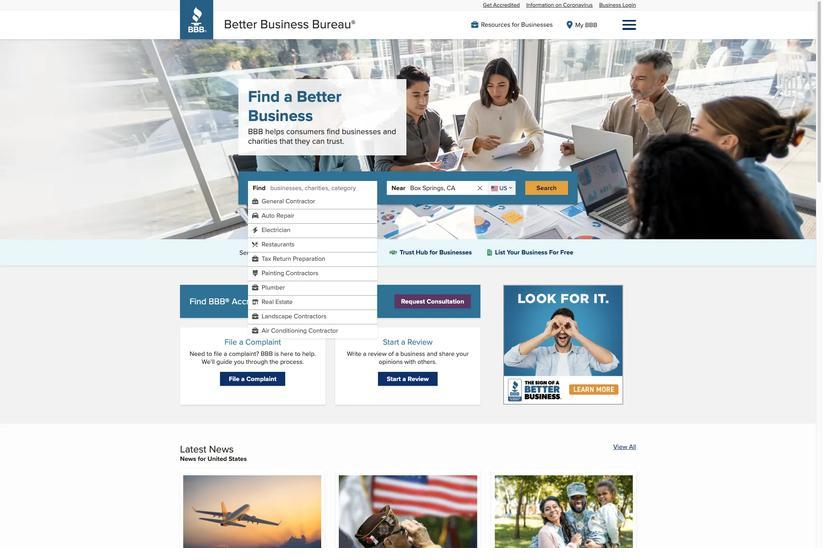Task type: describe. For each thing, give the bounding box(es) containing it.
business
[[401, 350, 425, 359]]

1 vertical spatial get accredited
[[332, 248, 375, 257]]

businesses for trust hub for businesses
[[439, 248, 472, 257]]

list your business for free link
[[483, 247, 577, 259]]

look for it. the sign of a better business. click to learn more. image
[[503, 285, 623, 405]]

1 vertical spatial get
[[332, 248, 342, 257]]

file for file a complaint
[[229, 375, 240, 384]]

of
[[388, 350, 394, 359]]

bbb®
[[209, 295, 230, 308]]

start for start a review write a review of a business and share your opinions with others.
[[383, 337, 399, 348]]

can
[[338, 295, 354, 308]]

business login link
[[599, 1, 636, 9]]

find for business
[[248, 85, 280, 109]]

1 vertical spatial trust
[[356, 295, 375, 308]]

0 vertical spatial get
[[483, 1, 492, 9]]

view all
[[614, 443, 636, 452]]

information on coronavirus
[[526, 1, 593, 9]]

consultation
[[427, 297, 464, 307]]

start a review write a review of a business and share your opinions with others.
[[347, 337, 469, 367]]

a down with
[[403, 375, 406, 384]]

0 vertical spatial contractor
[[286, 197, 315, 206]]

opinions
[[379, 358, 403, 367]]

business login
[[599, 1, 636, 9]]

trust.
[[327, 135, 344, 147]]

states
[[229, 455, 247, 464]]

trust hub for businesses
[[400, 248, 472, 257]]

contractors for landscape contractors
[[294, 312, 327, 321]]

find for businesses
[[190, 295, 206, 308]]

complaint?
[[229, 350, 259, 359]]

login
[[623, 1, 636, 9]]

businesses
[[342, 126, 381, 137]]

find
[[327, 126, 340, 137]]

file a complaint
[[229, 375, 277, 384]]

the
[[270, 358, 279, 367]]

return
[[273, 255, 291, 264]]

airplane flying in a sunset sky image
[[183, 476, 321, 549]]

coronavirus
[[563, 1, 593, 9]]

my
[[575, 20, 584, 29]]

1 horizontal spatial news
[[209, 443, 234, 457]]

auto repair
[[262, 211, 294, 221]]

information
[[526, 1, 554, 9]]

0 vertical spatial better
[[224, 15, 257, 33]]

landscape contractors
[[262, 312, 327, 321]]

trust hub for businesses link
[[387, 246, 475, 260]]

businesses for find bbb® accredited businesses you can trust
[[276, 295, 320, 308]]

file a complaint link
[[220, 372, 285, 387]]

start a review link
[[378, 372, 438, 387]]

services
[[240, 248, 263, 258]]

painting contractors
[[262, 269, 319, 278]]

auto
[[262, 211, 275, 221]]

plumber
[[262, 283, 285, 293]]

you
[[322, 295, 336, 308]]

my bbb
[[575, 20, 597, 29]]

®
[[351, 17, 356, 29]]

and for review
[[427, 350, 438, 359]]

helps
[[265, 126, 284, 137]]

search
[[537, 184, 557, 193]]

guide
[[216, 358, 232, 367]]

view
[[614, 443, 627, 452]]

file
[[214, 350, 222, 359]]

us
[[500, 184, 507, 193]]

free
[[561, 248, 574, 257]]

better business bureau ®
[[224, 15, 356, 33]]

resources for businesses link
[[471, 20, 553, 29]]

start a review
[[387, 375, 429, 384]]

0 horizontal spatial news
[[180, 455, 196, 464]]

general contractor
[[262, 197, 315, 206]]

help.
[[302, 350, 316, 359]]

consumers
[[286, 126, 325, 137]]

list your business for free
[[495, 248, 574, 257]]

write
[[347, 350, 362, 359]]

painting
[[262, 269, 284, 278]]

tax return preparation
[[262, 255, 325, 264]]

restaurants
[[262, 240, 295, 249]]

we'll
[[202, 358, 215, 367]]

request
[[401, 297, 425, 307]]

1 horizontal spatial get accredited
[[483, 1, 520, 9]]

get accredited link for trust hub for businesses link
[[320, 247, 379, 259]]

information on coronavirus link
[[526, 1, 593, 9]]

real estate
[[262, 298, 293, 307]]

preparation
[[293, 255, 325, 264]]

my bbb button
[[566, 20, 597, 29]]

for
[[549, 248, 559, 257]]

landscape
[[262, 312, 292, 321]]

air
[[262, 327, 269, 336]]

file for file a complaint need to file a complaint? bbb is here to help. we'll guide you through the process.
[[225, 337, 237, 348]]

a group of young professionals reviewing sheets of graphs and charts. at the head of the table sits an older man overseeing the meeting. image
[[0, 39, 816, 240]]

they
[[295, 135, 310, 147]]

on
[[556, 1, 562, 9]]

your
[[456, 350, 469, 359]]

conditioning
[[271, 327, 307, 336]]

that
[[280, 135, 293, 147]]

businesses:
[[274, 248, 307, 258]]

start for start a review
[[387, 375, 401, 384]]

air conditioning contractor
[[262, 327, 338, 336]]



Task type: locate. For each thing, give the bounding box(es) containing it.
1 vertical spatial better
[[297, 85, 342, 109]]

0 horizontal spatial accredited
[[232, 295, 274, 308]]

real estate button
[[262, 298, 293, 307], [262, 298, 293, 307]]

latest news news for united states
[[180, 443, 247, 464]]

for left return
[[265, 248, 273, 258]]

0 horizontal spatial better
[[224, 15, 257, 33]]

file down you
[[229, 375, 240, 384]]

businesses
[[521, 20, 553, 29], [439, 248, 472, 257], [276, 295, 320, 308]]

US field
[[488, 181, 516, 195]]

clear search image
[[476, 185, 484, 192]]

0 horizontal spatial and
[[383, 126, 396, 137]]

charities
[[248, 135, 277, 147]]

get accredited link
[[483, 1, 520, 9], [320, 247, 379, 259]]

get accredited link for 'information on coronavirus' link on the top right of the page
[[483, 1, 520, 9]]

1 horizontal spatial get accredited link
[[483, 1, 520, 9]]

2 vertical spatial accredited
[[232, 295, 274, 308]]

1 vertical spatial bbb
[[248, 126, 263, 137]]

start up of on the bottom of the page
[[383, 337, 399, 348]]

0 vertical spatial accredited
[[493, 1, 520, 9]]

2 horizontal spatial accredited
[[493, 1, 520, 9]]

start down opinions
[[387, 375, 401, 384]]

bbb left helps
[[248, 126, 263, 137]]

business inside find a better business bbb helps consumers find businesses and charities that they can trust.
[[248, 104, 313, 128]]

contractors down preparation
[[286, 269, 319, 278]]

1 horizontal spatial and
[[427, 350, 438, 359]]

resources for businesses
[[481, 20, 553, 29]]

0 vertical spatial get accredited
[[483, 1, 520, 9]]

1 vertical spatial contractor
[[309, 327, 338, 336]]

a up complaint?
[[239, 337, 243, 348]]

hub
[[416, 248, 428, 257]]

review for start a review
[[408, 375, 429, 384]]

complaint for file a complaint need to file a complaint? bbb is here to help. we'll guide you through the process.
[[245, 337, 281, 348]]

1 vertical spatial get accredited link
[[320, 247, 379, 259]]

bbb left is
[[261, 350, 273, 359]]

can
[[312, 135, 325, 147]]

complaint for file a complaint
[[246, 375, 277, 384]]

through
[[246, 358, 268, 367]]

0 vertical spatial bbb
[[585, 20, 597, 29]]

restaurants button
[[262, 240, 295, 249], [262, 240, 295, 249]]

with
[[404, 358, 416, 367]]

complaint down through
[[246, 375, 277, 384]]

complaint inside the file a complaint need to file a complaint? bbb is here to help. we'll guide you through the process.
[[245, 337, 281, 348]]

find up general
[[253, 184, 266, 193]]

tax
[[262, 255, 271, 264]]

find up helps
[[248, 85, 280, 109]]

tax return preparation button
[[262, 255, 325, 264], [262, 255, 325, 264]]

1 horizontal spatial trust
[[400, 248, 414, 257]]

1 vertical spatial find
[[253, 184, 266, 193]]

contractor up repair at the left of the page
[[286, 197, 315, 206]]

for
[[512, 20, 520, 29], [430, 248, 438, 257], [265, 248, 273, 258], [198, 455, 206, 464]]

trust left hub
[[400, 248, 414, 257]]

bbb inside the file a complaint need to file a complaint? bbb is here to help. we'll guide you through the process.
[[261, 350, 273, 359]]

for inside latest news news for united states
[[198, 455, 206, 464]]

bureau
[[312, 15, 351, 33]]

start
[[383, 337, 399, 348], [387, 375, 401, 384]]

real
[[262, 298, 274, 307]]

2 to from the left
[[295, 350, 301, 359]]

review up business
[[408, 337, 433, 348]]

veteran solute american flag image
[[339, 476, 477, 549]]

1 horizontal spatial get
[[483, 1, 492, 9]]

electrician button
[[262, 226, 290, 235], [262, 226, 290, 235]]

find inside find a better business bbb helps consumers find businesses and charities that they can trust.
[[248, 85, 280, 109]]

contractor
[[286, 197, 315, 206], [309, 327, 338, 336]]

a inside find a better business bbb helps consumers find businesses and charities that they can trust.
[[284, 85, 293, 109]]

view all link
[[614, 443, 636, 452]]

complaint down air
[[245, 337, 281, 348]]

share
[[439, 350, 455, 359]]

for right hub
[[430, 248, 438, 257]]

1 vertical spatial file
[[229, 375, 240, 384]]

and for better
[[383, 126, 396, 137]]

review down with
[[408, 375, 429, 384]]

0 horizontal spatial get accredited
[[332, 248, 375, 257]]

0 vertical spatial businesses
[[521, 20, 553, 29]]

near
[[392, 184, 406, 193]]

for left united
[[198, 455, 206, 464]]

contractors up air conditioning contractor
[[294, 312, 327, 321]]

find bbb® accredited businesses you can trust
[[190, 295, 375, 308]]

review
[[408, 337, 433, 348], [408, 375, 429, 384]]

is
[[275, 350, 279, 359]]

services for businesses:
[[240, 248, 307, 258]]

process.
[[280, 358, 304, 367]]

resources
[[481, 20, 510, 29]]

general contractor button
[[262, 197, 315, 206], [262, 197, 315, 206]]

0 vertical spatial trust
[[400, 248, 414, 257]]

and inside find a better business bbb helps consumers find businesses and charities that they can trust.
[[383, 126, 396, 137]]

0 horizontal spatial to
[[207, 350, 212, 359]]

better inside find a better business bbb helps consumers find businesses and charities that they can trust.
[[297, 85, 342, 109]]

trust right can
[[356, 295, 375, 308]]

all
[[629, 443, 636, 452]]

list
[[495, 248, 505, 257]]

and inside start a review write a review of a business and share your opinions with others.
[[427, 350, 438, 359]]

request consultation
[[401, 297, 464, 307]]

contractor up help.
[[309, 327, 338, 336]]

2 horizontal spatial businesses
[[521, 20, 553, 29]]

estate
[[275, 298, 293, 307]]

get accredited
[[483, 1, 520, 9], [332, 248, 375, 257]]

search button
[[525, 181, 568, 195]]

review inside start a review link
[[408, 375, 429, 384]]

auto repair button
[[262, 211, 294, 221], [262, 211, 294, 221]]

bbb inside find a better business bbb helps consumers find businesses and charities that they can trust.
[[248, 126, 263, 137]]

1 horizontal spatial businesses
[[439, 248, 472, 257]]

1 horizontal spatial to
[[295, 350, 301, 359]]

you
[[234, 358, 244, 367]]

request consultation link
[[394, 295, 471, 309]]

1 to from the left
[[207, 350, 212, 359]]

0 vertical spatial complaint
[[245, 337, 281, 348]]

a up helps
[[284, 85, 293, 109]]

a right write
[[363, 350, 367, 359]]

2 vertical spatial businesses
[[276, 295, 320, 308]]

get right preparation
[[332, 248, 342, 257]]

contractors
[[286, 269, 319, 278], [294, 312, 327, 321]]

to right "here"
[[295, 350, 301, 359]]

a right of on the bottom of the page
[[396, 350, 399, 359]]

trust
[[400, 248, 414, 257], [356, 295, 375, 308]]

1 vertical spatial and
[[427, 350, 438, 359]]

others.
[[418, 358, 437, 367]]

0 horizontal spatial trust
[[356, 295, 375, 308]]

1 vertical spatial review
[[408, 375, 429, 384]]

better
[[224, 15, 257, 33], [297, 85, 342, 109]]

Find search field
[[270, 181, 377, 195]]

complaint
[[245, 337, 281, 348], [246, 375, 277, 384]]

a down you
[[241, 375, 245, 384]]

1 horizontal spatial better
[[297, 85, 342, 109]]

Near field
[[410, 181, 472, 195]]

0 vertical spatial contractors
[[286, 269, 319, 278]]

0 vertical spatial file
[[225, 337, 237, 348]]

get up resources
[[483, 1, 492, 9]]

0 horizontal spatial get accredited link
[[320, 247, 379, 259]]

review inside start a review write a review of a business and share your opinions with others.
[[408, 337, 433, 348]]

latest
[[180, 443, 206, 457]]

to
[[207, 350, 212, 359], [295, 350, 301, 359]]

2 vertical spatial find
[[190, 295, 206, 308]]

0 vertical spatial start
[[383, 337, 399, 348]]

contractors for painting contractors
[[286, 269, 319, 278]]

2 vertical spatial bbb
[[261, 350, 273, 359]]

1 vertical spatial start
[[387, 375, 401, 384]]

to left file at bottom left
[[207, 350, 212, 359]]

here
[[281, 350, 293, 359]]

review
[[368, 350, 387, 359]]

need
[[190, 350, 205, 359]]

news left united
[[180, 455, 196, 464]]

a right file at bottom left
[[224, 350, 227, 359]]

0 vertical spatial find
[[248, 85, 280, 109]]

0 horizontal spatial businesses
[[276, 295, 320, 308]]

and left the share
[[427, 350, 438, 359]]

0 vertical spatial review
[[408, 337, 433, 348]]

general
[[262, 197, 284, 206]]

a up business
[[401, 337, 405, 348]]

0 vertical spatial get accredited link
[[483, 1, 520, 9]]

1 vertical spatial accredited
[[344, 248, 375, 257]]

businesses down "information"
[[521, 20, 553, 29]]

0 vertical spatial and
[[383, 126, 396, 137]]

find left bbb®
[[190, 295, 206, 308]]

start inside start a review write a review of a business and share your opinions with others.
[[383, 337, 399, 348]]

business
[[599, 1, 621, 9], [260, 15, 309, 33], [248, 104, 313, 128], [522, 248, 548, 257]]

your
[[507, 248, 520, 257]]

1 vertical spatial businesses
[[439, 248, 472, 257]]

file up complaint?
[[225, 337, 237, 348]]

0 horizontal spatial get
[[332, 248, 342, 257]]

businesses right hub
[[439, 248, 472, 257]]

african american active duty military man holding young daughter smiling with wife image
[[495, 476, 633, 549]]

bbb right my
[[585, 20, 597, 29]]

businesses up landscape contractors
[[276, 295, 320, 308]]

and right "businesses"
[[383, 126, 396, 137]]

repair
[[277, 211, 294, 221]]

news right "latest"
[[209, 443, 234, 457]]

review for start a review write a review of a business and share your opinions with others.
[[408, 337, 433, 348]]

1 vertical spatial complaint
[[246, 375, 277, 384]]

for right resources
[[512, 20, 520, 29]]

1 horizontal spatial accredited
[[344, 248, 375, 257]]

electrician
[[262, 226, 290, 235]]

file inside the file a complaint need to file a complaint? bbb is here to help. we'll guide you through the process.
[[225, 337, 237, 348]]

a
[[284, 85, 293, 109], [239, 337, 243, 348], [401, 337, 405, 348], [224, 350, 227, 359], [363, 350, 367, 359], [396, 350, 399, 359], [241, 375, 245, 384], [403, 375, 406, 384]]

file a complaint need to file a complaint? bbb is here to help. we'll guide you through the process.
[[190, 337, 316, 367]]

1 vertical spatial contractors
[[294, 312, 327, 321]]



Task type: vqa. For each thing, say whether or not it's contained in the screenshot.
bottommost BBB
yes



